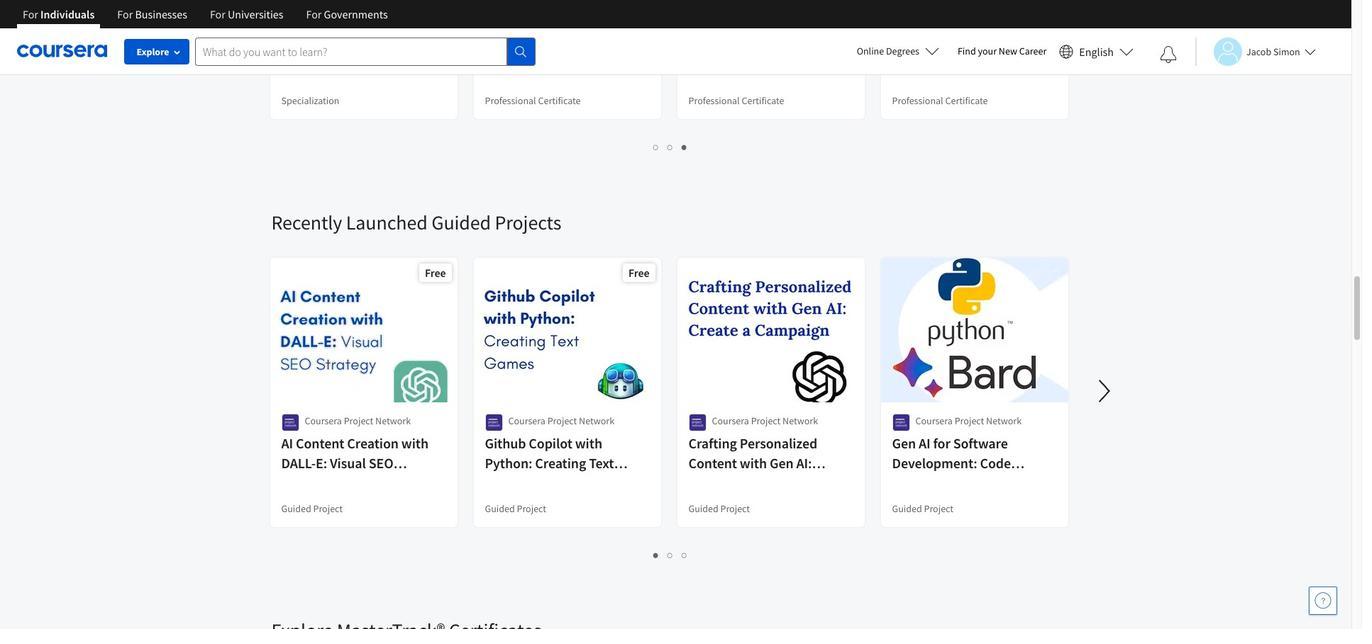 Task type: describe. For each thing, give the bounding box(es) containing it.
find
[[958, 45, 976, 57]]

ibm back-end development
[[892, 26, 974, 64]]

strategy inside the ai content creation with dall-e: visual seo strategy
[[281, 475, 332, 492]]

1 for first 2 button from the bottom
[[653, 549, 659, 563]]

guided project for create
[[688, 503, 750, 516]]

next slide image
[[1087, 375, 1121, 409]]

ibm image
[[281, 6, 299, 23]]

ai content creation with dall-e: visual seo strategy
[[281, 435, 428, 492]]

ibm data engineering
[[688, 26, 817, 44]]

gen ai for software development: code generation for python
[[892, 435, 1026, 492]]

2 2 button from the top
[[663, 548, 677, 564]]

explore
[[137, 45, 169, 58]]

universities
[[228, 7, 283, 21]]

coursera for copilot
[[508, 415, 545, 428]]

& inside the google digital marketing & e-commerce
[[636, 26, 645, 44]]

3 button for first 2 button from the bottom
[[677, 548, 692, 564]]

generation
[[892, 475, 959, 492]]

for individuals
[[23, 7, 95, 21]]

1 horizontal spatial for
[[962, 475, 979, 492]]

e:
[[316, 455, 327, 472]]

project down "games"
[[517, 503, 546, 516]]

english
[[1079, 44, 1114, 59]]

guided for crafting personalized content with gen ai: create a campaign
[[688, 503, 718, 516]]

specialization
[[281, 94, 339, 107]]

1 2 button from the top
[[663, 139, 677, 155]]

strategy inside ibm & darden digital strategy
[[281, 46, 332, 64]]

project up copilot on the bottom
[[547, 415, 577, 428]]

certificate for end
[[945, 94, 988, 107]]

simon
[[1273, 45, 1300, 58]]

businesses
[[135, 7, 187, 21]]

& inside ibm & darden digital strategy
[[307, 26, 316, 44]]

campaign
[[740, 475, 801, 492]]

free for ai content creation with dall-e: visual seo strategy
[[425, 266, 446, 280]]

creation
[[347, 435, 399, 453]]

coursera project network image for gen
[[892, 414, 910, 432]]

free for github copilot with python: creating text games
[[629, 266, 649, 280]]

show notifications image
[[1160, 46, 1177, 63]]

jacob simon
[[1246, 45, 1300, 58]]

1 list from the top
[[271, 139, 1069, 155]]

guided project for visual
[[281, 503, 343, 516]]

guided for ai content creation with dall-e: visual seo strategy
[[281, 503, 311, 516]]

gen inside the gen ai for software development: code generation for python
[[892, 435, 916, 453]]

individuals
[[41, 7, 95, 21]]

dall-
[[281, 455, 316, 472]]

professional for ibm data engineering
[[688, 94, 740, 107]]

recently launched guided projects carousel element
[[264, 167, 1362, 576]]

1 button for first 2 button from the bottom
[[649, 548, 663, 564]]

digital inside ibm & darden digital strategy
[[365, 26, 405, 44]]

github
[[485, 435, 526, 453]]

guided left projects
[[431, 210, 491, 236]]

google image
[[485, 6, 503, 23]]

crafting
[[688, 435, 737, 453]]

marketing
[[572, 26, 633, 44]]

copilot
[[529, 435, 572, 453]]

coursera project network for with
[[508, 415, 614, 428]]

darden
[[319, 26, 363, 44]]

ibm for ibm
[[305, 6, 320, 19]]

professional certificate for back-
[[892, 94, 988, 107]]

guided project for games
[[485, 503, 546, 516]]

crafting personalized content with gen ai: create a campaign
[[688, 435, 817, 492]]

content inside crafting personalized content with gen ai: create a campaign
[[688, 455, 737, 472]]

end
[[951, 26, 974, 44]]

e-
[[485, 46, 497, 64]]

python:
[[485, 455, 532, 472]]

1 button for second 2 button from the bottom of the page
[[649, 139, 663, 155]]

launched
[[346, 210, 428, 236]]

ibm for ibm & darden digital strategy
[[281, 26, 304, 44]]

ai inside the ai content creation with dall-e: visual seo strategy
[[281, 435, 293, 453]]

guided project for generation
[[892, 503, 953, 516]]

2 for second 2 button from the bottom of the page
[[668, 140, 673, 154]]

career
[[1019, 45, 1047, 57]]

new
[[999, 45, 1017, 57]]

coursera project network image
[[485, 414, 503, 432]]

coursera for personalized
[[712, 415, 749, 428]]

jacob simon button
[[1195, 37, 1316, 66]]

for for businesses
[[117, 7, 133, 21]]

content inside the ai content creation with dall-e: visual seo strategy
[[296, 435, 344, 453]]

games
[[485, 475, 526, 492]]

engineering
[[745, 26, 817, 44]]

professional for google digital marketing & e-commerce
[[485, 94, 536, 107]]

visual
[[330, 455, 366, 472]]

help center image
[[1314, 593, 1332, 610]]

coursera project network image for crafting
[[688, 414, 706, 432]]

project down a
[[720, 503, 750, 516]]

python
[[982, 475, 1026, 492]]



Task type: locate. For each thing, give the bounding box(es) containing it.
1 horizontal spatial ibm image
[[892, 6, 910, 23]]

2 digital from the left
[[530, 26, 569, 44]]

strategy down dall-
[[281, 475, 332, 492]]

0 horizontal spatial professional certificate
[[485, 94, 581, 107]]

4 for from the left
[[306, 7, 322, 21]]

coursera for ai
[[915, 415, 953, 428]]

project up software
[[955, 415, 984, 428]]

1 coursera project network from the left
[[305, 415, 411, 428]]

2 button
[[663, 139, 677, 155], [663, 548, 677, 564]]

guided down create
[[688, 503, 718, 516]]

with right creation
[[401, 435, 428, 453]]

professional certificate down commerce in the top of the page
[[485, 94, 581, 107]]

list
[[271, 139, 1069, 155], [271, 548, 1069, 564]]

1 for second 2 button from the bottom of the page
[[653, 140, 659, 154]]

0 vertical spatial for
[[933, 435, 950, 453]]

ai inside the gen ai for software development: code generation for python
[[919, 435, 930, 453]]

with for ai content creation with dall-e: visual seo strategy
[[401, 435, 428, 453]]

0 horizontal spatial ibm image
[[688, 6, 706, 23]]

with for crafting personalized content with gen ai: create a campaign
[[740, 455, 767, 472]]

3 coursera project network image from the left
[[892, 414, 910, 432]]

coursera project network up creation
[[305, 415, 411, 428]]

1 ai from the left
[[281, 435, 293, 453]]

with inside crafting personalized content with gen ai: create a campaign
[[740, 455, 767, 472]]

0 horizontal spatial digital
[[365, 26, 405, 44]]

0 horizontal spatial ai
[[281, 435, 293, 453]]

online degrees button
[[845, 35, 951, 67]]

1 vertical spatial list
[[271, 548, 1069, 564]]

2 2 from the top
[[668, 549, 673, 563]]

content
[[296, 435, 344, 453], [688, 455, 737, 472]]

0 vertical spatial content
[[296, 435, 344, 453]]

for left universities
[[210, 7, 225, 21]]

digital down governments at the top left of the page
[[365, 26, 405, 44]]

0 vertical spatial list
[[271, 139, 1069, 155]]

professional
[[485, 94, 536, 107], [688, 94, 740, 107], [892, 94, 943, 107]]

for up development:
[[933, 435, 950, 453]]

3 network from the left
[[783, 415, 818, 428]]

ibm for ibm data engineering
[[688, 26, 711, 44]]

project up creation
[[344, 415, 373, 428]]

2 1 from the top
[[653, 549, 659, 563]]

1 vertical spatial 1 button
[[649, 548, 663, 564]]

3 button
[[677, 139, 692, 155], [677, 548, 692, 564]]

professional certificate for digital
[[485, 94, 581, 107]]

1 horizontal spatial digital
[[530, 26, 569, 44]]

coursera up crafting
[[712, 415, 749, 428]]

professional for ibm back-end development
[[892, 94, 943, 107]]

1 3 button from the top
[[677, 139, 692, 155]]

with inside github copilot with python: creating text games
[[575, 435, 602, 453]]

0 horizontal spatial &
[[307, 26, 316, 44]]

& right marketing
[[636, 26, 645, 44]]

certificate down commerce in the top of the page
[[538, 94, 581, 107]]

1 professional certificate from the left
[[485, 94, 581, 107]]

1 horizontal spatial coursera project network image
[[688, 414, 706, 432]]

online
[[857, 45, 884, 57]]

0 vertical spatial gen
[[892, 435, 916, 453]]

ibm image
[[688, 6, 706, 23], [892, 6, 910, 23]]

1 network from the left
[[375, 415, 411, 428]]

1 for from the left
[[23, 7, 38, 21]]

1 vertical spatial 3
[[682, 549, 687, 563]]

1 horizontal spatial professional certificate
[[688, 94, 784, 107]]

for left individuals
[[23, 7, 38, 21]]

2 free from the left
[[629, 266, 649, 280]]

find your new career link
[[951, 43, 1054, 60]]

professional certificate down data
[[688, 94, 784, 107]]

1 & from the left
[[307, 26, 316, 44]]

ai up dall-
[[281, 435, 293, 453]]

1 ibm image from the left
[[688, 6, 706, 23]]

network
[[375, 415, 411, 428], [579, 415, 614, 428], [783, 415, 818, 428], [986, 415, 1022, 428]]

1 3 from the top
[[682, 140, 687, 154]]

coursera project network image up development:
[[892, 414, 910, 432]]

1 vertical spatial 2
[[668, 549, 673, 563]]

2 ibm image from the left
[[892, 6, 910, 23]]

for
[[933, 435, 950, 453], [962, 475, 979, 492]]

guided
[[431, 210, 491, 236], [281, 503, 311, 516], [485, 503, 515, 516], [688, 503, 718, 516], [892, 503, 922, 516]]

coursera project network image up crafting
[[688, 414, 706, 432]]

2
[[668, 140, 673, 154], [668, 549, 673, 563]]

for universities
[[210, 7, 283, 21]]

0 vertical spatial 2
[[668, 140, 673, 154]]

2 for first 2 button from the bottom
[[668, 549, 673, 563]]

strategy
[[281, 46, 332, 64], [281, 475, 332, 492]]

0 vertical spatial 1
[[653, 140, 659, 154]]

strategy down darden
[[281, 46, 332, 64]]

4 network from the left
[[986, 415, 1022, 428]]

professional down data
[[688, 94, 740, 107]]

1 vertical spatial gen
[[770, 455, 793, 472]]

guided for github copilot with python: creating text games
[[485, 503, 515, 516]]

digital
[[365, 26, 405, 44], [530, 26, 569, 44]]

with up text
[[575, 435, 602, 453]]

3 for first 2 button from the bottom
[[682, 549, 687, 563]]

2 coursera project network from the left
[[508, 415, 614, 428]]

project down e:
[[313, 503, 343, 516]]

3 professional from the left
[[892, 94, 943, 107]]

ai
[[281, 435, 293, 453], [919, 435, 930, 453]]

coursera project network for for
[[915, 415, 1022, 428]]

guided down "games"
[[485, 503, 515, 516]]

coursera project network image for ai
[[281, 414, 299, 432]]

1 coursera from the left
[[305, 415, 342, 428]]

1 horizontal spatial ai
[[919, 435, 930, 453]]

certificate down find
[[945, 94, 988, 107]]

professional certificate for data
[[688, 94, 784, 107]]

create
[[688, 475, 728, 492]]

2 3 from the top
[[682, 549, 687, 563]]

3 coursera from the left
[[712, 415, 749, 428]]

ibm right ibm icon
[[305, 6, 320, 19]]

gen inside crafting personalized content with gen ai: create a campaign
[[770, 455, 793, 472]]

coursera up development:
[[915, 415, 953, 428]]

3 for from the left
[[210, 7, 225, 21]]

coursera image
[[17, 40, 107, 63]]

2 professional certificate from the left
[[688, 94, 784, 107]]

1
[[653, 140, 659, 154], [653, 549, 659, 563]]

text
[[589, 455, 614, 472]]

1 inside recently launched guided projects carousel element
[[653, 549, 659, 563]]

2 network from the left
[[579, 415, 614, 428]]

banner navigation
[[11, 0, 399, 39]]

for governments
[[306, 7, 388, 21]]

3 for second 2 button from the bottom of the page
[[682, 140, 687, 154]]

2 professional from the left
[[688, 94, 740, 107]]

network for crafting personalized content with gen ai: create a campaign
[[783, 415, 818, 428]]

with
[[401, 435, 428, 453], [575, 435, 602, 453], [740, 455, 767, 472]]

google digital marketing & e-commerce
[[485, 26, 645, 64]]

& left darden
[[307, 26, 316, 44]]

1 2 from the top
[[668, 140, 673, 154]]

for left businesses at the top
[[117, 7, 133, 21]]

1 horizontal spatial with
[[575, 435, 602, 453]]

3 button for second 2 button from the bottom of the page
[[677, 139, 692, 155]]

development
[[892, 46, 973, 64]]

3 professional certificate from the left
[[892, 94, 988, 107]]

guided down 'generation'
[[892, 503, 922, 516]]

ibm image for ibm data engineering
[[688, 6, 706, 23]]

0 horizontal spatial free
[[425, 266, 446, 280]]

professional down commerce in the top of the page
[[485, 94, 536, 107]]

network up creation
[[375, 415, 411, 428]]

1 horizontal spatial content
[[688, 455, 737, 472]]

2 horizontal spatial professional
[[892, 94, 943, 107]]

2 list from the top
[[271, 548, 1069, 564]]

1 free from the left
[[425, 266, 446, 280]]

2 1 button from the top
[[649, 548, 663, 564]]

list inside recently launched guided projects carousel element
[[271, 548, 1069, 564]]

1 vertical spatial 2 button
[[663, 548, 677, 564]]

3 button inside recently launched guided projects carousel element
[[677, 548, 692, 564]]

for for individuals
[[23, 7, 38, 21]]

gen
[[892, 435, 916, 453], [770, 455, 793, 472]]

guided project down "games"
[[485, 503, 546, 516]]

2 coursera from the left
[[508, 415, 545, 428]]

3
[[682, 140, 687, 154], [682, 549, 687, 563]]

&
[[307, 26, 316, 44], [636, 26, 645, 44]]

data
[[714, 26, 742, 44]]

for for governments
[[306, 7, 322, 21]]

for
[[23, 7, 38, 21], [117, 7, 133, 21], [210, 7, 225, 21], [306, 7, 322, 21]]

professional certificate
[[485, 94, 581, 107], [688, 94, 784, 107], [892, 94, 988, 107]]

2 horizontal spatial with
[[740, 455, 767, 472]]

1 guided project from the left
[[281, 503, 343, 516]]

0 vertical spatial 1 button
[[649, 139, 663, 155]]

coursera project network image
[[281, 414, 299, 432], [688, 414, 706, 432], [892, 414, 910, 432]]

2 inside recently launched guided projects carousel element
[[668, 549, 673, 563]]

guided project down 'generation'
[[892, 503, 953, 516]]

None search field
[[195, 37, 536, 66]]

3 inside recently launched guided projects carousel element
[[682, 549, 687, 563]]

certificate for marketing
[[538, 94, 581, 107]]

0 horizontal spatial professional
[[485, 94, 536, 107]]

1 strategy from the top
[[281, 46, 332, 64]]

1 horizontal spatial free
[[629, 266, 649, 280]]

0 vertical spatial 3 button
[[677, 139, 692, 155]]

ai up development:
[[919, 435, 930, 453]]

coursera for content
[[305, 415, 342, 428]]

professional certificate down development at the top right of the page
[[892, 94, 988, 107]]

What do you want to learn? text field
[[195, 37, 507, 66]]

1 1 button from the top
[[649, 139, 663, 155]]

digital up commerce in the top of the page
[[530, 26, 569, 44]]

1 horizontal spatial &
[[636, 26, 645, 44]]

coursera project network for creation
[[305, 415, 411, 428]]

a
[[730, 475, 738, 492]]

2 horizontal spatial coursera project network image
[[892, 414, 910, 432]]

back-
[[918, 26, 951, 44]]

guided project down e:
[[281, 503, 343, 516]]

0 vertical spatial strategy
[[281, 46, 332, 64]]

google
[[485, 26, 527, 44]]

find your new career
[[958, 45, 1047, 57]]

github copilot with python: creating text games
[[485, 435, 614, 492]]

project up personalized
[[751, 415, 781, 428]]

seo
[[369, 455, 393, 472]]

2 for from the left
[[117, 7, 133, 21]]

2 coursera project network image from the left
[[688, 414, 706, 432]]

0 horizontal spatial coursera project network image
[[281, 414, 299, 432]]

ibm left data
[[688, 26, 711, 44]]

ibm
[[305, 6, 320, 19], [281, 26, 304, 44], [688, 26, 711, 44], [892, 26, 915, 44]]

2 guided project from the left
[[485, 503, 546, 516]]

english button
[[1054, 28, 1139, 74]]

guided down dall-
[[281, 503, 311, 516]]

2 strategy from the top
[[281, 475, 332, 492]]

for for universities
[[210, 7, 225, 21]]

coursera project network
[[305, 415, 411, 428], [508, 415, 614, 428], [712, 415, 818, 428], [915, 415, 1022, 428]]

professional down development at the top right of the page
[[892, 94, 943, 107]]

3 coursera project network from the left
[[712, 415, 818, 428]]

commerce
[[497, 46, 560, 64]]

2 certificate from the left
[[742, 94, 784, 107]]

coursera project network up personalized
[[712, 415, 818, 428]]

ibm & darden digital strategy
[[281, 26, 405, 64]]

governments
[[324, 7, 388, 21]]

with up campaign at the right bottom
[[740, 455, 767, 472]]

content up e:
[[296, 435, 344, 453]]

degrees
[[886, 45, 919, 57]]

certificate
[[538, 94, 581, 107], [742, 94, 784, 107], [945, 94, 988, 107]]

1 button
[[649, 139, 663, 155], [649, 548, 663, 564]]

guided project down create
[[688, 503, 750, 516]]

ibm down ibm icon
[[281, 26, 304, 44]]

projects
[[495, 210, 561, 236]]

guided for gen ai for software development: code generation for python
[[892, 503, 922, 516]]

content down crafting
[[688, 455, 737, 472]]

coursera project network up copilot on the bottom
[[508, 415, 614, 428]]

1 vertical spatial for
[[962, 475, 979, 492]]

jacob
[[1246, 45, 1271, 58]]

recently launched guided projects
[[271, 210, 561, 236]]

network up text
[[579, 415, 614, 428]]

code
[[980, 455, 1011, 472]]

3 guided project from the left
[[688, 503, 750, 516]]

guided project
[[281, 503, 343, 516], [485, 503, 546, 516], [688, 503, 750, 516], [892, 503, 953, 516]]

coursera project network image up dall-
[[281, 414, 299, 432]]

ibm image up the 'ibm data engineering'
[[688, 6, 706, 23]]

ibm for ibm back-end development
[[892, 26, 915, 44]]

network up software
[[986, 415, 1022, 428]]

network for github copilot with python: creating text games
[[579, 415, 614, 428]]

project down 'generation'
[[924, 503, 953, 516]]

for businesses
[[117, 7, 187, 21]]

certificate down the 'ibm data engineering'
[[742, 94, 784, 107]]

ibm image up degrees
[[892, 6, 910, 23]]

1 vertical spatial 1
[[653, 549, 659, 563]]

coursera
[[305, 415, 342, 428], [508, 415, 545, 428], [712, 415, 749, 428], [915, 415, 953, 428]]

1 horizontal spatial certificate
[[742, 94, 784, 107]]

1 vertical spatial strategy
[[281, 475, 332, 492]]

ibm up degrees
[[892, 26, 915, 44]]

1 horizontal spatial gen
[[892, 435, 916, 453]]

2 & from the left
[[636, 26, 645, 44]]

free
[[425, 266, 446, 280], [629, 266, 649, 280]]

1 certificate from the left
[[538, 94, 581, 107]]

network up personalized
[[783, 415, 818, 428]]

for right ibm icon
[[306, 7, 322, 21]]

1 professional from the left
[[485, 94, 536, 107]]

1 vertical spatial content
[[688, 455, 737, 472]]

0 horizontal spatial content
[[296, 435, 344, 453]]

4 guided project from the left
[[892, 503, 953, 516]]

1 digital from the left
[[365, 26, 405, 44]]

2 horizontal spatial professional certificate
[[892, 94, 988, 107]]

recently
[[271, 210, 342, 236]]

coursera up 'github' on the bottom left of the page
[[508, 415, 545, 428]]

3 certificate from the left
[[945, 94, 988, 107]]

2 horizontal spatial certificate
[[945, 94, 988, 107]]

personalized
[[740, 435, 817, 453]]

software
[[953, 435, 1008, 453]]

ibm inside ibm & darden digital strategy
[[281, 26, 304, 44]]

coursera project network up software
[[915, 415, 1022, 428]]

network for ai content creation with dall-e: visual seo strategy
[[375, 415, 411, 428]]

0 vertical spatial 2 button
[[663, 139, 677, 155]]

coursera project network for content
[[712, 415, 818, 428]]

4 coursera from the left
[[915, 415, 953, 428]]

project
[[344, 415, 373, 428], [547, 415, 577, 428], [751, 415, 781, 428], [955, 415, 984, 428], [313, 503, 343, 516], [517, 503, 546, 516], [720, 503, 750, 516], [924, 503, 953, 516]]

1 horizontal spatial professional
[[688, 94, 740, 107]]

4 coursera project network from the left
[[915, 415, 1022, 428]]

online degrees
[[857, 45, 919, 57]]

explore button
[[124, 39, 189, 65]]

1 vertical spatial 3 button
[[677, 548, 692, 564]]

0 horizontal spatial gen
[[770, 455, 793, 472]]

your
[[978, 45, 997, 57]]

coursera up e:
[[305, 415, 342, 428]]

for left python
[[962, 475, 979, 492]]

with inside the ai content creation with dall-e: visual seo strategy
[[401, 435, 428, 453]]

network for gen ai for software development: code generation for python
[[986, 415, 1022, 428]]

development:
[[892, 455, 977, 472]]

0 horizontal spatial certificate
[[538, 94, 581, 107]]

gen up development:
[[892, 435, 916, 453]]

gen down personalized
[[770, 455, 793, 472]]

ibm inside ibm back-end development
[[892, 26, 915, 44]]

creating
[[535, 455, 586, 472]]

0 horizontal spatial for
[[933, 435, 950, 453]]

ai:
[[796, 455, 812, 472]]

2 3 button from the top
[[677, 548, 692, 564]]

digital inside the google digital marketing & e-commerce
[[530, 26, 569, 44]]

ibm image for ibm back-end development
[[892, 6, 910, 23]]

certificate for engineering
[[742, 94, 784, 107]]

0 horizontal spatial with
[[401, 435, 428, 453]]

0 vertical spatial 3
[[682, 140, 687, 154]]

2 ai from the left
[[919, 435, 930, 453]]

1 1 from the top
[[653, 140, 659, 154]]

1 coursera project network image from the left
[[281, 414, 299, 432]]



Task type: vqa. For each thing, say whether or not it's contained in the screenshot.
1st IBM icon from left
yes



